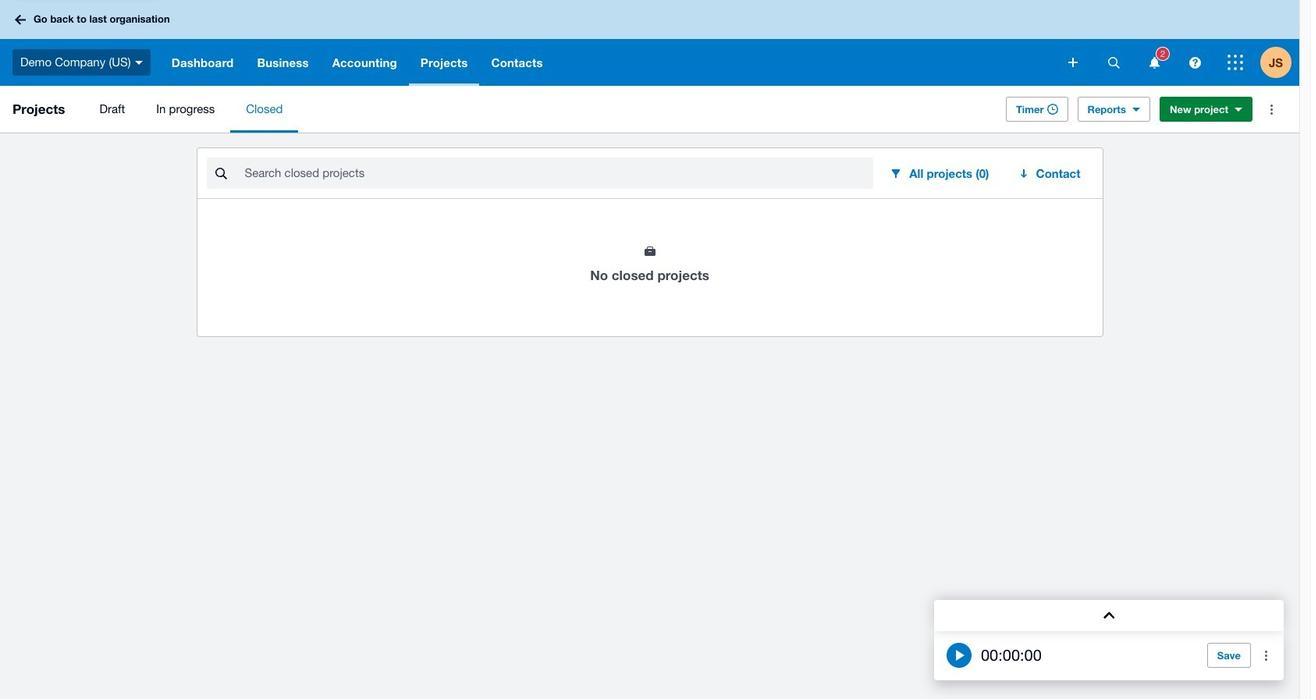 Task type: vqa. For each thing, say whether or not it's contained in the screenshot.
EMPTY STATE WIDGET FOR THE TOTAL CASH IN AND OUT FEATURE, DISPLAYING A COLUMN GRAPH SUMMARISING BANK TRANSACTION DATA AS TOTAL MONEY IN VERSUS TOTAL MONEY OUT ACROSS ALL CONNECTED BANK ACCOUNTS, ENABLING A VISUAL COMPARISON OF THE TWO AMOUNTS. image
no



Task type: locate. For each thing, give the bounding box(es) containing it.
svg image
[[15, 14, 26, 25], [1150, 57, 1160, 68], [1190, 57, 1201, 68], [1069, 58, 1078, 67]]

0 horizontal spatial svg image
[[135, 61, 143, 65]]

start timer image
[[947, 643, 972, 668]]

svg image
[[1228, 55, 1244, 70], [1109, 57, 1120, 68], [135, 61, 143, 65]]

banner
[[0, 0, 1300, 86]]



Task type: describe. For each thing, give the bounding box(es) containing it.
Search closed projects search field
[[243, 159, 874, 188]]

more options image
[[1256, 94, 1288, 125]]

more options image
[[1252, 640, 1283, 672]]

1 horizontal spatial svg image
[[1109, 57, 1120, 68]]

2 horizontal spatial svg image
[[1228, 55, 1244, 70]]



